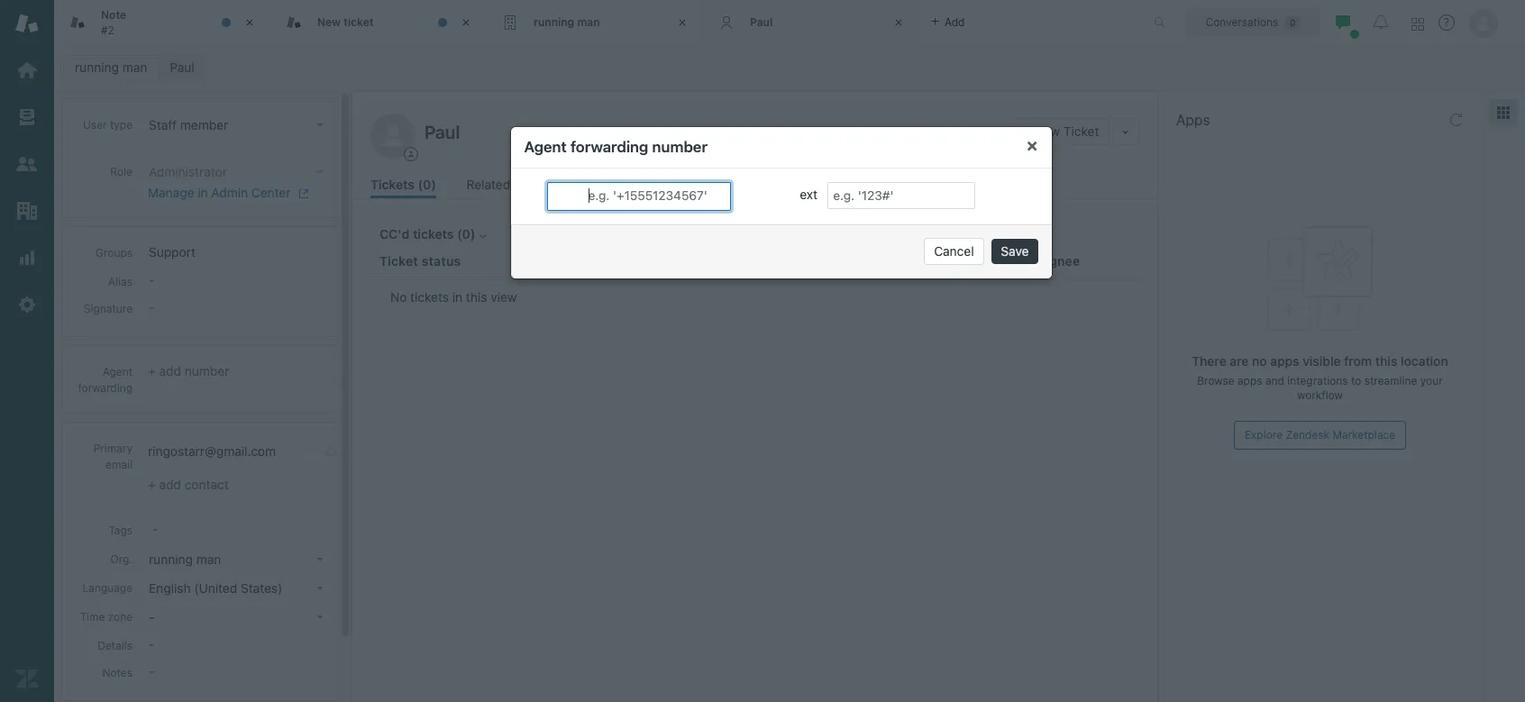 Task type: vqa. For each thing, say whether or not it's contained in the screenshot.
the Assigned tickets (0) link
no



Task type: locate. For each thing, give the bounding box(es) containing it.
time zone
[[80, 610, 133, 624]]

1 horizontal spatial running man
[[149, 552, 221, 567]]

running man tab
[[487, 0, 703, 45]]

tickets up status
[[413, 226, 454, 242]]

0 vertical spatial running
[[534, 15, 575, 29]]

main element
[[0, 0, 54, 702]]

tickets
[[413, 226, 454, 242], [410, 289, 449, 305]]

new ticket tab
[[271, 0, 487, 45]]

arrow down image down the english (united states) button
[[317, 616, 324, 619]]

1 horizontal spatial forwarding
[[571, 138, 649, 156]]

2 horizontal spatial running man
[[534, 15, 600, 29]]

1 horizontal spatial close image
[[674, 14, 692, 32]]

tab containing note
[[54, 0, 271, 45]]

0 vertical spatial arrow down image
[[317, 124, 324, 127]]

add for add number
[[159, 363, 181, 379]]

1 vertical spatial arrow down image
[[317, 170, 324, 174]]

2 close image from the left
[[674, 14, 692, 32]]

1 arrow down image from the top
[[317, 558, 324, 562]]

0 horizontal spatial ticket
[[380, 253, 418, 268]]

there
[[1192, 353, 1227, 369]]

group
[[938, 253, 976, 268]]

no
[[1253, 353, 1267, 369]]

0 horizontal spatial new
[[317, 15, 341, 29]]

get started image
[[15, 59, 39, 82]]

+
[[1023, 124, 1031, 139], [148, 363, 156, 379], [148, 477, 156, 492]]

1 close image from the left
[[457, 14, 475, 32]]

this up streamline at the right bottom of the page
[[1376, 353, 1398, 369]]

1 horizontal spatial number
[[653, 138, 708, 156]]

1 horizontal spatial in
[[452, 289, 463, 305]]

1 vertical spatial this
[[1376, 353, 1398, 369]]

apps
[[1177, 112, 1211, 128]]

explore zendesk marketplace button
[[1234, 421, 1407, 450]]

primary
[[93, 442, 133, 455]]

2 vertical spatial man
[[196, 552, 221, 567]]

man inside tab
[[577, 15, 600, 29]]

0 vertical spatial running man
[[534, 15, 600, 29]]

0 horizontal spatial man
[[122, 60, 147, 75]]

0 horizontal spatial running man
[[75, 60, 147, 75]]

×
[[1027, 134, 1039, 155]]

close image
[[241, 14, 259, 32], [674, 14, 692, 32]]

2 vertical spatial arrow down image
[[317, 616, 324, 619]]

arrow down image right states)
[[317, 587, 324, 591]]

0 vertical spatial arrow down image
[[317, 558, 324, 562]]

+ new ticket
[[1023, 124, 1100, 139]]

1 horizontal spatial running
[[149, 552, 193, 567]]

in down the administrator
[[198, 185, 208, 200]]

1 close image from the left
[[241, 14, 259, 32]]

zendesk products image
[[1412, 18, 1425, 30]]

ticket right × "link"
[[1064, 124, 1100, 139]]

tickets right no
[[410, 289, 449, 305]]

2 vertical spatial +
[[148, 477, 156, 492]]

0 horizontal spatial (0)
[[418, 177, 436, 192]]

new
[[317, 15, 341, 29], [1035, 124, 1061, 139]]

arrow down image
[[317, 124, 324, 127], [317, 170, 324, 174]]

running inside button
[[149, 552, 193, 567]]

0 horizontal spatial running
[[75, 60, 119, 75]]

admin
[[211, 185, 248, 200]]

+ inside + new ticket button
[[1023, 124, 1031, 139]]

running
[[534, 15, 575, 29], [75, 60, 119, 75], [149, 552, 193, 567]]

number for agent forwarding number
[[653, 138, 708, 156]]

running man link
[[63, 55, 159, 80]]

apps up and on the right bottom
[[1271, 353, 1300, 369]]

visible
[[1303, 353, 1341, 369]]

(0)
[[418, 177, 436, 192], [457, 226, 476, 242]]

tags
[[109, 524, 133, 537]]

type
[[110, 118, 133, 132]]

in
[[198, 185, 208, 200], [452, 289, 463, 305]]

primary email
[[93, 442, 133, 472]]

member
[[180, 117, 228, 133]]

e.g. '+15551234567' text field
[[547, 182, 731, 211]]

0 vertical spatial apps
[[1271, 353, 1300, 369]]

ticket down cc'd
[[380, 253, 418, 268]]

number for + add number
[[185, 363, 229, 379]]

administrator
[[149, 164, 227, 179]]

0 vertical spatial ticket
[[1064, 124, 1100, 139]]

1 vertical spatial number
[[185, 363, 229, 379]]

0 horizontal spatial close image
[[241, 14, 259, 32]]

1 vertical spatial ticket
[[380, 253, 418, 268]]

add
[[159, 363, 181, 379], [159, 477, 181, 492]]

-
[[149, 610, 155, 625]]

running man
[[534, 15, 600, 29], [75, 60, 147, 75], [149, 552, 221, 567]]

user type
[[83, 118, 133, 132]]

language
[[82, 582, 133, 595]]

0 vertical spatial agent
[[525, 138, 567, 156]]

org.
[[110, 553, 133, 566]]

running man inside button
[[149, 552, 221, 567]]

tickets inside grid
[[410, 289, 449, 305]]

1 horizontal spatial man
[[196, 552, 221, 567]]

tickets for cc'd
[[413, 226, 454, 242]]

agent forwarding number
[[525, 138, 708, 156]]

settings
[[594, 177, 643, 192]]

0 horizontal spatial forwarding
[[78, 381, 133, 395]]

arrow down image
[[317, 558, 324, 562], [317, 587, 324, 591], [317, 616, 324, 619]]

0 horizontal spatial in
[[198, 185, 208, 200]]

1 arrow down image from the top
[[317, 124, 324, 127]]

0 vertical spatial man
[[577, 15, 600, 29]]

to
[[1352, 374, 1362, 388]]

agent down signature
[[103, 365, 133, 379]]

2 vertical spatial running man
[[149, 552, 221, 567]]

close image inside new ticket tab
[[457, 14, 475, 32]]

2 close image from the left
[[890, 14, 908, 32]]

agent inside agent forwarding
[[103, 365, 133, 379]]

man
[[577, 15, 600, 29], [122, 60, 147, 75], [196, 552, 221, 567]]

grid
[[353, 243, 1158, 702]]

add right agent forwarding on the left
[[159, 363, 181, 379]]

1 vertical spatial +
[[148, 363, 156, 379]]

paul tab
[[703, 0, 920, 45]]

× link
[[1027, 134, 1039, 155]]

security settings link
[[543, 175, 648, 198]]

0 vertical spatial in
[[198, 185, 208, 200]]

1 horizontal spatial agent
[[525, 138, 567, 156]]

agent up security
[[525, 138, 567, 156]]

your
[[1421, 374, 1443, 388]]

add for add contact
[[159, 477, 181, 492]]

1 vertical spatial agent
[[103, 365, 133, 379]]

1 vertical spatial (0)
[[457, 226, 476, 242]]

0 vertical spatial this
[[466, 289, 487, 305]]

cancel button
[[925, 238, 985, 265]]

1 vertical spatial apps
[[1238, 374, 1263, 388]]

1 vertical spatial add
[[159, 477, 181, 492]]

arrow down image inside - button
[[317, 616, 324, 619]]

1 vertical spatial running
[[75, 60, 119, 75]]

running man for the running man tab
[[534, 15, 600, 29]]

forwarding
[[571, 138, 649, 156], [78, 381, 133, 395]]

+ for + add number
[[148, 363, 156, 379]]

forwarding up settings
[[571, 138, 649, 156]]

close image
[[457, 14, 475, 32], [890, 14, 908, 32]]

arrow down image for administrator
[[317, 170, 324, 174]]

number up ringostarr@gmail.com
[[185, 363, 229, 379]]

2 arrow down image from the top
[[317, 170, 324, 174]]

this inside there are no apps visible from this location browse apps and integrations to streamline your workflow
[[1376, 353, 1398, 369]]

(united
[[194, 581, 237, 596]]

english
[[149, 581, 191, 596]]

close image inside the running man tab
[[674, 14, 692, 32]]

0 horizontal spatial close image
[[457, 14, 475, 32]]

contact
[[185, 477, 229, 492]]

0 horizontal spatial agent
[[103, 365, 133, 379]]

add left contact
[[159, 477, 181, 492]]

grid containing ticket status
[[353, 243, 1158, 702]]

1 vertical spatial tickets
[[410, 289, 449, 305]]

explore zendesk marketplace
[[1245, 428, 1396, 442]]

this
[[466, 289, 487, 305], [1376, 353, 1398, 369]]

0 vertical spatial new
[[317, 15, 341, 29]]

ext
[[801, 186, 818, 201]]

0 vertical spatial tickets
[[413, 226, 454, 242]]

2 vertical spatial running
[[149, 552, 193, 567]]

1 vertical spatial arrow down image
[[317, 587, 324, 591]]

running inside tab
[[534, 15, 575, 29]]

(0) up status
[[457, 226, 476, 242]]

1 horizontal spatial close image
[[890, 14, 908, 32]]

arrow down image down - "field"
[[317, 558, 324, 562]]

+ add number
[[148, 363, 229, 379]]

2 add from the top
[[159, 477, 181, 492]]

admin image
[[15, 293, 39, 317]]

arrow down image inside staff member button
[[317, 124, 324, 127]]

note
[[101, 8, 126, 22]]

number
[[653, 138, 708, 156], [185, 363, 229, 379]]

there are no apps visible from this location browse apps and integrations to streamline your workflow
[[1192, 353, 1449, 402]]

3 arrow down image from the top
[[317, 616, 324, 619]]

+ for + add contact
[[148, 477, 156, 492]]

number up 'e.g. '+15551234567'' text field
[[653, 138, 708, 156]]

this left view
[[466, 289, 487, 305]]

man inside button
[[196, 552, 221, 567]]

0 horizontal spatial number
[[185, 363, 229, 379]]

1 horizontal spatial ticket
[[1064, 124, 1100, 139]]

1 vertical spatial new
[[1035, 124, 1061, 139]]

in down status
[[452, 289, 463, 305]]

apps down no at the bottom of page
[[1238, 374, 1263, 388]]

english (united states) button
[[143, 576, 331, 601]]

2 horizontal spatial man
[[577, 15, 600, 29]]

2 horizontal spatial running
[[534, 15, 575, 29]]

arrow down image inside the english (united states) button
[[317, 587, 324, 591]]

running man inside tab
[[534, 15, 600, 29]]

0 vertical spatial forwarding
[[571, 138, 649, 156]]

1 add from the top
[[159, 363, 181, 379]]

ticket status
[[380, 253, 461, 268]]

e.g. '123#' text field
[[829, 182, 976, 209]]

0 vertical spatial number
[[653, 138, 708, 156]]

arrow down image inside administrator "button"
[[317, 170, 324, 174]]

tab
[[54, 0, 271, 45]]

from
[[1345, 353, 1373, 369]]

0 vertical spatial add
[[159, 363, 181, 379]]

0 vertical spatial (0)
[[418, 177, 436, 192]]

(0) right tickets
[[418, 177, 436, 192]]

0 horizontal spatial apps
[[1238, 374, 1263, 388]]

cc'd
[[380, 226, 410, 242]]

0 vertical spatial +
[[1023, 124, 1031, 139]]

1 horizontal spatial apps
[[1271, 353, 1300, 369]]

explore
[[1245, 428, 1283, 442]]

running man button
[[143, 547, 331, 573]]

zendesk image
[[15, 667, 39, 691]]

arrow down image inside running man button
[[317, 558, 324, 562]]

None text field
[[419, 118, 1006, 145]]

forwarding up primary
[[78, 381, 133, 395]]

1 horizontal spatial new
[[1035, 124, 1061, 139]]

1 vertical spatial forwarding
[[78, 381, 133, 395]]

2 arrow down image from the top
[[317, 587, 324, 591]]

1 horizontal spatial this
[[1376, 353, 1398, 369]]

views image
[[15, 106, 39, 129]]



Task type: describe. For each thing, give the bounding box(es) containing it.
marketplace
[[1333, 428, 1396, 442]]

states)
[[241, 581, 283, 596]]

- field
[[145, 519, 331, 539]]

no tickets in this view
[[390, 289, 517, 305]]

customers image
[[15, 152, 39, 176]]

status
[[422, 253, 461, 268]]

browse
[[1198, 374, 1235, 388]]

center
[[251, 185, 291, 200]]

and
[[1266, 374, 1285, 388]]

save
[[1002, 243, 1030, 258]]

arrow down image for staff member
[[317, 124, 324, 127]]

- button
[[143, 605, 331, 630]]

related link
[[467, 175, 513, 198]]

tickets (0) link
[[371, 175, 436, 198]]

cc'd tickets (0)
[[380, 226, 476, 242]]

note #2
[[101, 8, 126, 37]]

signature
[[84, 302, 133, 316]]

security
[[543, 177, 591, 192]]

streamline
[[1365, 374, 1418, 388]]

save button
[[993, 239, 1039, 264]]

1 horizontal spatial (0)
[[457, 226, 476, 242]]

email
[[106, 458, 133, 472]]

1 vertical spatial running man
[[75, 60, 147, 75]]

user
[[83, 118, 107, 132]]

arrow down image for (united
[[317, 587, 324, 591]]

conversations
[[1206, 15, 1279, 28]]

forwarding for agent forwarding number
[[571, 138, 649, 156]]

staff
[[149, 117, 177, 133]]

location
[[1401, 353, 1449, 369]]

1 vertical spatial in
[[452, 289, 463, 305]]

cancel
[[935, 243, 975, 258]]

zone
[[108, 610, 133, 624]]

new inside button
[[1035, 124, 1061, 139]]

zendesk support image
[[15, 12, 39, 35]]

workflow
[[1298, 389, 1343, 402]]

support
[[149, 244, 196, 260]]

manage in admin center link
[[148, 185, 324, 201]]

no
[[390, 289, 407, 305]]

integrations
[[1288, 374, 1349, 388]]

running for running man button
[[149, 552, 193, 567]]

tabs tab list
[[54, 0, 1135, 45]]

forwarding for agent forwarding
[[78, 381, 133, 395]]

role
[[110, 165, 133, 179]]

running man for running man button
[[149, 552, 221, 567]]

notes
[[102, 666, 133, 680]]

new ticket
[[317, 15, 374, 29]]

alias
[[108, 275, 133, 289]]

reporting image
[[15, 246, 39, 270]]

staff member
[[149, 117, 228, 133]]

tickets
[[371, 177, 415, 192]]

new inside tab
[[317, 15, 341, 29]]

security settings
[[543, 177, 643, 192]]

+ add contact
[[148, 477, 229, 492]]

related
[[467, 177, 511, 192]]

tickets (0)
[[371, 177, 436, 192]]

are
[[1230, 353, 1249, 369]]

view
[[491, 289, 517, 305]]

man for the running man tab
[[577, 15, 600, 29]]

groups
[[96, 246, 133, 260]]

time
[[80, 610, 105, 624]]

0 horizontal spatial this
[[466, 289, 487, 305]]

close image inside tab
[[241, 14, 259, 32]]

man for running man button
[[196, 552, 221, 567]]

#2
[[101, 23, 114, 37]]

apps image
[[1497, 106, 1511, 120]]

zendesk
[[1286, 428, 1330, 442]]

1 vertical spatial man
[[122, 60, 147, 75]]

agent forwarding
[[78, 365, 133, 395]]

administrator button
[[143, 160, 331, 185]]

+ new ticket button
[[1013, 118, 1110, 145]]

ticket
[[344, 15, 374, 29]]

organizations image
[[15, 199, 39, 223]]

staff member button
[[143, 113, 331, 138]]

assignee
[[1023, 253, 1081, 268]]

agent for agent forwarding number
[[525, 138, 567, 156]]

details
[[98, 639, 133, 653]]

tickets for no
[[410, 289, 449, 305]]

running for the running man tab
[[534, 15, 575, 29]]

get help image
[[1439, 14, 1455, 31]]

arrow down image for man
[[317, 558, 324, 562]]

ticket inside button
[[1064, 124, 1100, 139]]

conversations button
[[1187, 8, 1320, 37]]

english (united states)
[[149, 581, 283, 596]]

manage in admin center
[[148, 185, 291, 200]]

manage
[[148, 185, 194, 200]]

paul
[[750, 15, 773, 29]]

+ for + new ticket
[[1023, 124, 1031, 139]]

close image inside paul tab
[[890, 14, 908, 32]]

ringostarr@gmail.com
[[148, 444, 276, 459]]

agent for agent forwarding
[[103, 365, 133, 379]]



